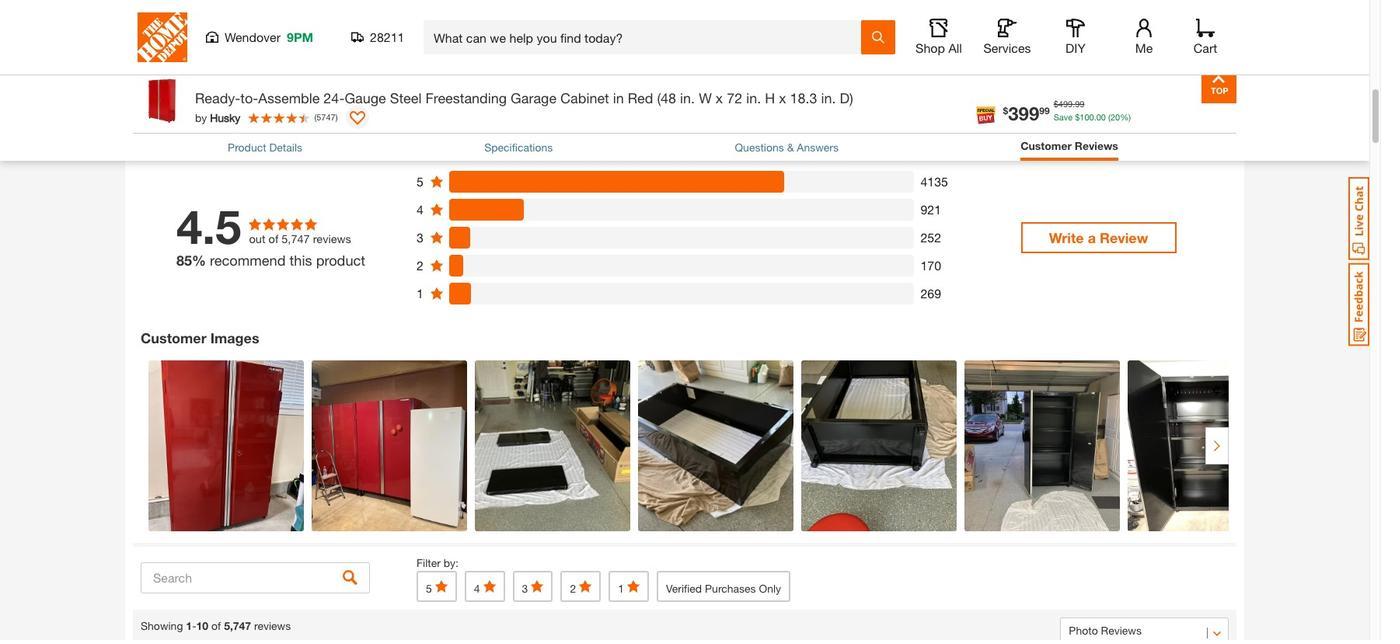 Task type: locate. For each thing, give the bounding box(es) containing it.
cart link
[[1189, 19, 1223, 56]]

2 vertical spatial 5
[[426, 582, 432, 595]]

1 horizontal spatial .
[[1094, 114, 1097, 124]]

0 vertical spatial reviews
[[313, 232, 351, 246]]

of inside customer reviews 4.5 out of 5
[[170, 130, 179, 143]]

1 vertical spatial .
[[1094, 114, 1097, 124]]

0 horizontal spatial h
[[196, 2, 204, 16]]

details
[[269, 143, 302, 156]]

specifications button
[[484, 141, 553, 157], [484, 141, 553, 157]]

answers down 18.3
[[797, 143, 839, 156]]

1 vertical spatial 2
[[570, 582, 576, 595]]

28211
[[370, 30, 405, 44]]

x
[[716, 92, 723, 109], [779, 92, 786, 109]]

in. right "72"
[[746, 92, 761, 109]]

write a review button
[[1021, 222, 1177, 253]]

0 vertical spatial of
[[170, 130, 179, 143]]

x right the w
[[716, 92, 723, 109]]

.
[[1073, 101, 1075, 111], [1094, 114, 1097, 124]]

& inside questions & answers 688 questions
[[204, 41, 214, 58]]

2 horizontal spatial 5
[[426, 582, 432, 595]]

customer
[[133, 105, 199, 122], [1021, 141, 1072, 154], [141, 329, 207, 346]]

1 horizontal spatial reviews
[[1075, 141, 1119, 154]]

$ inside $ 399 99
[[1003, 107, 1009, 118]]

ready-to-assemble 24-gauge steel freestanding garage cabinet in red (48 in. w x 72 in. h x 18.3 in. d)
[[195, 92, 854, 109]]

170
[[921, 258, 942, 272]]

0 vertical spatial questions
[[133, 41, 201, 58]]

0 vertical spatial reviews
[[203, 105, 259, 122]]

1 horizontal spatial reviews
[[313, 232, 351, 246]]

filter
[[417, 556, 441, 569]]

questions for questions & answers
[[735, 143, 784, 156]]

99 left save
[[1040, 107, 1050, 118]]

1 vertical spatial &
[[787, 143, 794, 156]]

1 horizontal spatial 3
[[522, 582, 528, 595]]

3 in. from the left
[[821, 92, 836, 109]]

questions & answers button
[[735, 141, 839, 157], [735, 141, 839, 157]]

0 horizontal spatial x
[[716, 92, 723, 109]]

2 x from the left
[[779, 92, 786, 109]]

1 vertical spatial out
[[249, 232, 265, 246]]

%
[[192, 252, 206, 269]]

5 inside customer reviews 4.5 out of 5
[[182, 130, 188, 143]]

499
[[1059, 101, 1073, 111]]

%)
[[1120, 114, 1131, 124]]

questions down "72"
[[735, 143, 784, 156]]

0 horizontal spatial (
[[314, 114, 317, 124]]

questions right 688
[[154, 66, 203, 79]]

1 horizontal spatial in.
[[746, 92, 761, 109]]

out inside customer reviews 4.5 out of 5
[[151, 130, 167, 143]]

of
[[170, 130, 179, 143], [269, 232, 278, 246], [211, 619, 221, 632]]

assemble
[[258, 92, 320, 109]]

customer reviews button
[[1021, 140, 1119, 159], [1021, 140, 1119, 156]]

product
[[228, 143, 266, 156]]

1 horizontal spatial x
[[779, 92, 786, 109]]

1 vertical spatial reviews
[[1075, 141, 1119, 154]]

answers up the to-
[[218, 41, 276, 58]]

questions
[[133, 41, 201, 58], [154, 66, 203, 79], [735, 143, 784, 156]]

1 vertical spatial 4
[[474, 582, 480, 595]]

2 horizontal spatial 1
[[618, 582, 624, 595]]

1 horizontal spatial (
[[1109, 114, 1111, 124]]

1 horizontal spatial 4
[[474, 582, 480, 595]]

garage
[[511, 92, 557, 109]]

4.5
[[133, 130, 148, 143], [176, 199, 241, 254]]

answers inside questions & answers 688 questions
[[218, 41, 276, 58]]

What can we help you find today? search field
[[434, 21, 861, 54]]

product
[[316, 252, 365, 269]]

5,747 up this
[[282, 232, 310, 246]]

99 inside $ 399 99
[[1040, 107, 1050, 118]]

1 vertical spatial questions
[[154, 66, 203, 79]]

1 horizontal spatial 99
[[1075, 101, 1085, 111]]

customer for customer reviews 4.5 out of 5
[[133, 105, 199, 122]]

0 vertical spatial 4.5
[[133, 130, 148, 143]]

0 horizontal spatial 4
[[417, 202, 424, 217]]

product details button
[[228, 141, 302, 157], [228, 141, 302, 157]]

a
[[1088, 229, 1096, 246]]

1 horizontal spatial answers
[[797, 143, 839, 156]]

1 vertical spatial 5,747
[[224, 619, 251, 632]]

of up the recommend
[[269, 232, 278, 246]]

0 horizontal spatial in.
[[680, 92, 695, 109]]

0 vertical spatial 4
[[417, 202, 424, 217]]

0 horizontal spatial answers
[[218, 41, 276, 58]]

images
[[210, 329, 259, 346]]

specifications
[[484, 143, 553, 156]]

$ 499 . 99 save $ 100 . 00 ( 20 %)
[[1054, 101, 1131, 124]]

0 horizontal spatial 5
[[182, 130, 188, 143]]

answers for questions & answers
[[797, 143, 839, 156]]

h left 18.3
[[765, 92, 775, 109]]

& left wendover
[[204, 41, 214, 58]]

1 ( from the left
[[1109, 114, 1111, 124]]

1 vertical spatial 1
[[618, 582, 624, 595]]

( right 00
[[1109, 114, 1111, 124]]

1 horizontal spatial 5,747
[[282, 232, 310, 246]]

3
[[417, 230, 424, 244], [522, 582, 528, 595]]

customer down save
[[1021, 141, 1072, 154]]

1 vertical spatial of
[[269, 232, 278, 246]]

0 vertical spatial customer
[[133, 105, 199, 122]]

customer down 688
[[133, 105, 199, 122]]

0 vertical spatial 2
[[417, 258, 424, 272]]

0 horizontal spatial reviews
[[203, 105, 259, 122]]

answers
[[218, 41, 276, 58], [797, 143, 839, 156]]

$ up save
[[1054, 101, 1059, 111]]

1 horizontal spatial 5
[[417, 174, 424, 189]]

me
[[1136, 40, 1153, 55]]

1 vertical spatial h
[[765, 92, 775, 109]]

$ left save
[[1003, 107, 1009, 118]]

of right 10 on the left bottom of the page
[[211, 619, 221, 632]]

in. left the w
[[680, 92, 695, 109]]

0 horizontal spatial reviews
[[254, 619, 291, 632]]

2 horizontal spatial $
[[1075, 114, 1080, 124]]

out inside 4.5 out of 5,747 reviews 85 % recommend this product
[[249, 232, 265, 246]]

h inside button
[[196, 2, 204, 16]]

1 vertical spatial answers
[[797, 143, 839, 156]]

269
[[921, 286, 942, 300]]

reviews
[[313, 232, 351, 246], [254, 619, 291, 632]]

( inside $ 499 . 99 save $ 100 . 00 ( 20 %)
[[1109, 114, 1111, 124]]

0 vertical spatial 1
[[417, 286, 424, 300]]

questions up 688
[[133, 41, 201, 58]]

0 vertical spatial 3
[[417, 230, 424, 244]]

2 vertical spatial customer
[[141, 329, 207, 346]]

921
[[921, 202, 942, 217]]

99 inside $ 499 . 99 save $ 100 . 00 ( 20 %)
[[1075, 101, 1085, 111]]

2 ( from the left
[[314, 114, 317, 124]]

in. left d)
[[821, 92, 836, 109]]

red
[[628, 92, 653, 109]]

2 vertical spatial 1
[[186, 619, 192, 632]]

100
[[1080, 114, 1094, 124]]

customer inside customer reviews 4.5 out of 5
[[133, 105, 199, 122]]

$
[[1054, 101, 1059, 111], [1003, 107, 1009, 118], [1075, 114, 1080, 124]]

reviews down search 'text field'
[[254, 619, 291, 632]]

2 vertical spatial questions
[[735, 143, 784, 156]]

reviews
[[203, 105, 259, 122], [1075, 141, 1119, 154]]

( 5747 )
[[314, 114, 338, 124]]

1 vertical spatial 3
[[522, 582, 528, 595]]

0 vertical spatial .
[[1073, 101, 1075, 111]]

252
[[921, 230, 942, 244]]

0 horizontal spatial .
[[1073, 101, 1075, 111]]

0 horizontal spatial $
[[1003, 107, 1009, 118]]

1
[[417, 286, 424, 300], [618, 582, 624, 595], [186, 619, 192, 632]]

0 vertical spatial out
[[151, 130, 167, 143]]

1 horizontal spatial 2
[[570, 582, 576, 595]]

$ right save
[[1075, 114, 1080, 124]]

1 horizontal spatial of
[[211, 619, 221, 632]]

1 button
[[609, 571, 649, 602]]

1 vertical spatial customer
[[1021, 141, 1072, 154]]

customer left images
[[141, 329, 207, 346]]

99 right 499
[[1075, 101, 1085, 111]]

& down 18.3
[[787, 143, 794, 156]]

cart
[[1194, 40, 1218, 55]]

1 horizontal spatial 4.5
[[176, 199, 241, 254]]

0 vertical spatial h
[[196, 2, 204, 16]]

1 horizontal spatial 1
[[417, 286, 424, 300]]

d)
[[840, 92, 854, 109]]

2 horizontal spatial in.
[[821, 92, 836, 109]]

of down the product image
[[170, 130, 179, 143]]

5
[[182, 130, 188, 143], [417, 174, 424, 189], [426, 582, 432, 595]]

$ 399 99
[[1003, 104, 1050, 126]]

1 x from the left
[[716, 92, 723, 109]]

customer reviews
[[1021, 141, 1119, 154]]

0 horizontal spatial 4.5
[[133, 130, 148, 143]]

0 horizontal spatial &
[[204, 41, 214, 58]]

( left )
[[314, 114, 317, 124]]

0 vertical spatial answers
[[218, 41, 276, 58]]

0 vertical spatial &
[[204, 41, 214, 58]]

0 horizontal spatial of
[[170, 130, 179, 143]]

x left 18.3
[[779, 92, 786, 109]]

reviews inside customer reviews 4.5 out of 5
[[203, 105, 259, 122]]

$ for 399
[[1003, 107, 1009, 118]]

of for reviews
[[170, 130, 179, 143]]

2 horizontal spatial of
[[269, 232, 278, 246]]

4
[[417, 202, 424, 217], [474, 582, 480, 595]]

out up the recommend
[[249, 232, 265, 246]]

h right the dimensions:
[[196, 2, 204, 16]]

0 vertical spatial 5,747
[[282, 232, 310, 246]]

reviews up product
[[313, 232, 351, 246]]

wendover
[[225, 30, 281, 44]]

2 vertical spatial of
[[211, 619, 221, 632]]

5,747 right 10 on the left bottom of the page
[[224, 619, 251, 632]]

live chat image
[[1349, 177, 1370, 260]]

1 vertical spatial 4.5
[[176, 199, 241, 254]]

dimensions: h button
[[125, 0, 1245, 28]]

5,747
[[282, 232, 310, 246], [224, 619, 251, 632]]

1 horizontal spatial &
[[787, 143, 794, 156]]

5 inside button
[[426, 582, 432, 595]]

1 horizontal spatial $
[[1054, 101, 1059, 111]]

2
[[417, 258, 424, 272], [570, 582, 576, 595]]

0 vertical spatial 5
[[182, 130, 188, 143]]

0 horizontal spatial out
[[151, 130, 167, 143]]

write
[[1049, 229, 1084, 246]]

1 horizontal spatial out
[[249, 232, 265, 246]]

0 horizontal spatial 99
[[1040, 107, 1050, 118]]

(
[[1109, 114, 1111, 124], [314, 114, 317, 124]]

review
[[1100, 229, 1148, 246]]

out down the product image
[[151, 130, 167, 143]]



Task type: describe. For each thing, give the bounding box(es) containing it.
services button
[[983, 19, 1032, 56]]

24-
[[324, 92, 345, 109]]

18.3
[[790, 92, 817, 109]]

399
[[1009, 104, 1040, 126]]

product image image
[[137, 78, 187, 129]]

72
[[727, 92, 743, 109]]

28211 button
[[351, 30, 405, 45]]

gauge
[[345, 92, 386, 109]]

wendover 9pm
[[225, 30, 313, 44]]

4.5 inside 4.5 out of 5,747 reviews 85 % recommend this product
[[176, 199, 241, 254]]

ready-
[[195, 92, 240, 109]]

me button
[[1119, 19, 1169, 56]]

only
[[759, 582, 781, 595]]

of for 1
[[211, 619, 221, 632]]

reviews inside 4.5 out of 5,747 reviews 85 % recommend this product
[[313, 232, 351, 246]]

688
[[133, 66, 151, 79]]

(48
[[657, 92, 676, 109]]

top button
[[1202, 71, 1237, 105]]

4 inside 4 button
[[474, 582, 480, 595]]

by husky
[[195, 113, 241, 126]]

diy
[[1066, 40, 1086, 55]]

the home depot logo image
[[138, 12, 187, 62]]

verified
[[666, 582, 702, 595]]

dimensions:
[[133, 2, 193, 16]]

3 inside the 3 button
[[522, 582, 528, 595]]

services
[[984, 40, 1031, 55]]

to-
[[240, 92, 258, 109]]

1 horizontal spatial h
[[765, 92, 775, 109]]

$ for 499
[[1054, 101, 1059, 111]]

5,747 inside 4.5 out of 5,747 reviews 85 % recommend this product
[[282, 232, 310, 246]]

customer reviews 4.5 out of 5
[[133, 105, 259, 143]]

1 in. from the left
[[680, 92, 695, 109]]

85
[[176, 252, 192, 269]]

1 vertical spatial 5
[[417, 174, 424, 189]]

customer for customer images
[[141, 329, 207, 346]]

display image
[[349, 113, 365, 129]]

questions & answers 688 questions
[[133, 41, 276, 79]]

9pm
[[287, 30, 313, 44]]

this
[[290, 252, 312, 269]]

showing
[[141, 619, 183, 632]]

0 horizontal spatial 5,747
[[224, 619, 251, 632]]

-
[[192, 619, 196, 632]]

verified purchases only
[[666, 582, 781, 595]]

5747
[[317, 114, 336, 124]]

0 horizontal spatial 3
[[417, 230, 424, 244]]

0 horizontal spatial 2
[[417, 258, 424, 272]]

2 button
[[561, 571, 601, 602]]

10
[[196, 619, 208, 632]]

20
[[1111, 114, 1120, 124]]

& for questions & answers 688 questions
[[204, 41, 214, 58]]

questions for questions & answers 688 questions
[[133, 41, 201, 58]]

in
[[613, 92, 624, 109]]

filter by:
[[417, 556, 459, 569]]

by:
[[444, 556, 459, 569]]

diy button
[[1051, 19, 1101, 56]]

Search text field
[[141, 563, 370, 594]]

4135
[[921, 174, 948, 189]]

& for questions & answers
[[787, 143, 794, 156]]

steel
[[390, 92, 422, 109]]

customer images
[[141, 329, 259, 346]]

00
[[1097, 114, 1106, 124]]

0 horizontal spatial 1
[[186, 619, 192, 632]]

1 inside button
[[618, 582, 624, 595]]

4.5 inside customer reviews 4.5 out of 5
[[133, 130, 148, 143]]

2 in. from the left
[[746, 92, 761, 109]]

4.5 out of 5,747 reviews 85 % recommend this product
[[176, 199, 365, 269]]

)
[[336, 114, 338, 124]]

3 button
[[513, 571, 553, 602]]

w
[[699, 92, 712, 109]]

shop all button
[[914, 19, 964, 56]]

customer for customer reviews
[[1021, 141, 1072, 154]]

4 button
[[465, 571, 505, 602]]

reviews for customer reviews 4.5 out of 5
[[203, 105, 259, 122]]

showing 1 - 10 of 5,747 reviews
[[141, 619, 291, 632]]

purchases
[[705, 582, 756, 595]]

husky
[[210, 113, 241, 126]]

feedback link image
[[1349, 263, 1370, 347]]

2 inside button
[[570, 582, 576, 595]]

verified purchases only button
[[657, 571, 791, 602]]

5 button
[[417, 571, 457, 602]]

questions & answers
[[735, 143, 839, 156]]

by
[[195, 113, 207, 126]]

save
[[1054, 114, 1073, 124]]

shop all
[[916, 40, 962, 55]]

cabinet
[[561, 92, 609, 109]]

of inside 4.5 out of 5,747 reviews 85 % recommend this product
[[269, 232, 278, 246]]

write a review
[[1049, 229, 1148, 246]]

freestanding
[[426, 92, 507, 109]]

reviews for customer reviews
[[1075, 141, 1119, 154]]

answers for questions & answers 688 questions
[[218, 41, 276, 58]]

all
[[949, 40, 962, 55]]

1 vertical spatial reviews
[[254, 619, 291, 632]]

product details
[[228, 143, 302, 156]]

recommend
[[210, 252, 286, 269]]

shop
[[916, 40, 945, 55]]

dimensions: h
[[133, 2, 207, 16]]



Task type: vqa. For each thing, say whether or not it's contained in the screenshot.
Showing
yes



